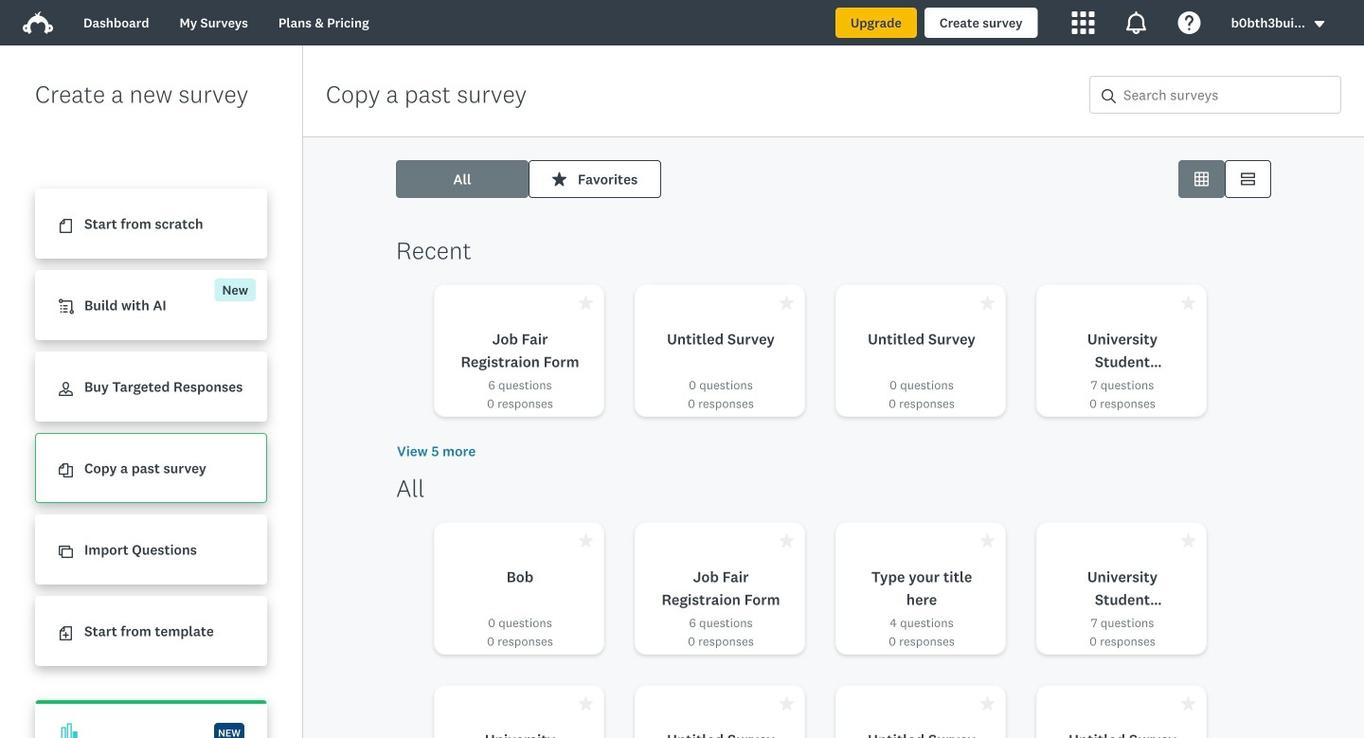 Task type: locate. For each thing, give the bounding box(es) containing it.
dropdown arrow icon image
[[1314, 18, 1327, 31], [1315, 21, 1325, 27]]

products icon image
[[1073, 11, 1095, 34], [1073, 11, 1095, 34]]

starfilled image
[[579, 296, 593, 310], [780, 296, 794, 310], [1182, 534, 1196, 548], [981, 697, 995, 711]]

grid image
[[1195, 172, 1209, 186]]

starfilled image
[[553, 172, 567, 186], [981, 296, 995, 310], [1182, 296, 1196, 310], [579, 534, 593, 548], [780, 534, 794, 548], [981, 534, 995, 548], [579, 697, 593, 711], [780, 697, 794, 711], [1182, 697, 1196, 711]]

user image
[[59, 382, 73, 396]]

brand logo image
[[23, 8, 53, 38], [23, 11, 53, 34]]

textboxmultiple image
[[1242, 172, 1256, 186]]

notification center icon image
[[1126, 11, 1148, 34]]

documentclone image
[[59, 464, 73, 478]]



Task type: vqa. For each thing, say whether or not it's contained in the screenshot.
DocumentPlus image
yes



Task type: describe. For each thing, give the bounding box(es) containing it.
clone image
[[59, 545, 73, 559]]

1 brand logo image from the top
[[23, 8, 53, 38]]

document image
[[59, 219, 73, 233]]

Search surveys field
[[1116, 77, 1341, 113]]

search image
[[1102, 89, 1116, 103]]

2 brand logo image from the top
[[23, 11, 53, 34]]

documentplus image
[[59, 627, 73, 641]]

help icon image
[[1179, 11, 1201, 34]]



